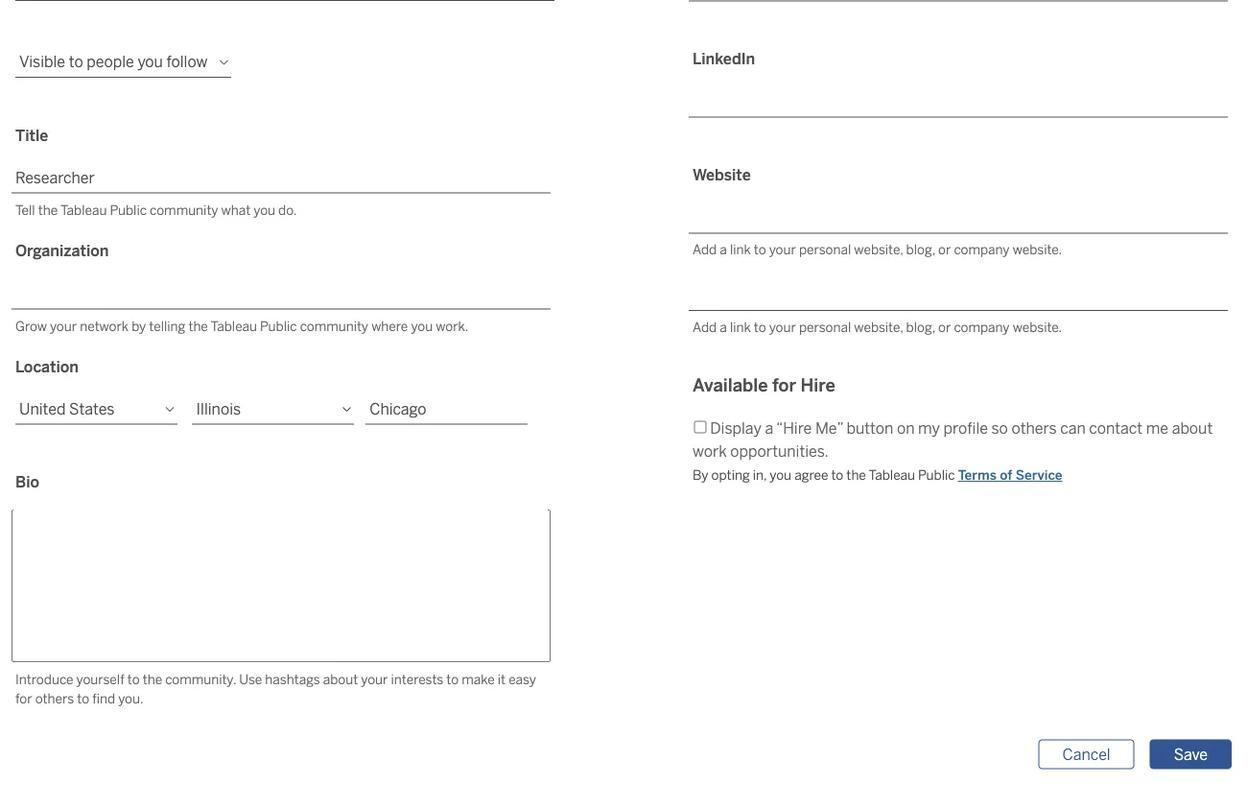 Task type: locate. For each thing, give the bounding box(es) containing it.
0 horizontal spatial others
[[35, 692, 74, 707]]

available for hire
[[693, 375, 836, 396]]

0 vertical spatial or
[[939, 242, 952, 258]]

1 vertical spatial add
[[693, 320, 717, 336]]

grow your network by telling the tableau public community where you work.
[[15, 318, 469, 334]]

cancel button
[[1039, 740, 1135, 770]]

or
[[939, 242, 952, 258], [939, 320, 952, 336]]

2 website. from the top
[[1013, 320, 1063, 336]]

hashtags
[[265, 672, 320, 688]]

1 vertical spatial blog,
[[907, 320, 936, 336]]

0 horizontal spatial for
[[15, 692, 32, 707]]

1 vertical spatial or
[[939, 320, 952, 336]]

about right contact
[[1173, 419, 1213, 437]]

opportunities.
[[731, 442, 829, 460]]

link up available on the top right
[[730, 320, 751, 336]]

tell
[[15, 203, 35, 218]]

a left "hire
[[765, 419, 774, 437]]

location
[[15, 358, 79, 377]]

0 horizontal spatial me
[[1015, 99, 1038, 118]]

of
[[1000, 468, 1013, 484]]

website.
[[1013, 242, 1063, 258], [1013, 320, 1063, 336]]

0 vertical spatial personal
[[799, 242, 852, 258]]

1 horizontal spatial you
[[411, 318, 433, 334]]

blog,
[[907, 242, 936, 258], [907, 320, 936, 336]]

you left work.
[[411, 318, 433, 334]]

work
[[693, 442, 727, 460]]

0 horizontal spatial you
[[254, 203, 275, 218]]

interests
[[391, 672, 444, 688]]

on
[[897, 419, 915, 437]]

0 vertical spatial a
[[720, 242, 727, 258]]

workbook thumbnail image
[[47, 601, 320, 770], [341, 601, 613, 770]]

want to take your data skills to the next level? connect with the tableau community to accelerate your learning. show me →
[[191, 99, 1056, 118]]

0 horizontal spatial workbook thumbnail image
[[47, 601, 320, 770]]

a down website
[[720, 242, 727, 258]]

1 vertical spatial me
[[1147, 419, 1169, 437]]

website,
[[855, 242, 904, 258], [855, 320, 904, 336]]

1 personal from the top
[[799, 242, 852, 258]]

1 vertical spatial company
[[954, 320, 1010, 336]]

the right the telling
[[188, 318, 208, 334]]

0 vertical spatial link
[[730, 242, 751, 258]]

for
[[773, 375, 797, 396], [15, 692, 32, 707]]

the right with
[[608, 99, 631, 118]]

a up available on the top right
[[720, 320, 727, 336]]

tableau
[[634, 99, 688, 118], [60, 203, 107, 218], [211, 318, 257, 334], [869, 468, 916, 484]]

bio
[[15, 474, 39, 492]]

Introduce yourself to the community. Use hashtags about your interests to make it easy for others to find you. text field
[[12, 510, 551, 663]]

a inside display a "hire me" button on my profile so others can contact me about work opportunities.
[[765, 419, 774, 437]]

add a link to your personal website, blog, or company website.
[[693, 242, 1063, 258], [693, 320, 1063, 336]]

your
[[283, 99, 314, 118], [872, 99, 903, 118], [770, 242, 797, 258], [50, 318, 77, 334], [770, 320, 797, 336], [361, 672, 388, 688]]

0 horizontal spatial public
[[110, 203, 147, 218]]

company
[[954, 242, 1010, 258], [954, 320, 1010, 336]]

LinkedIn field
[[689, 87, 1229, 118]]

0 vertical spatial you
[[254, 203, 275, 218]]

2 personal from the top
[[799, 320, 852, 336]]

0 vertical spatial add
[[693, 242, 717, 258]]

avatar image
[[46, 187, 200, 340]]

me left →
[[1015, 99, 1038, 118]]

0 vertical spatial others
[[1012, 419, 1057, 437]]

1 vertical spatial website,
[[855, 320, 904, 336]]

the up you.
[[143, 672, 162, 688]]

1 vertical spatial you
[[411, 318, 433, 334]]

1 workbook thumbnail image from the left
[[47, 601, 320, 770]]

link
[[730, 242, 751, 258], [730, 320, 751, 336]]

others
[[1012, 419, 1057, 437], [35, 692, 74, 707]]

it
[[498, 672, 506, 688]]

0 horizontal spatial community
[[150, 203, 218, 218]]

add up available on the top right
[[693, 320, 717, 336]]

2 vertical spatial a
[[765, 419, 774, 437]]

introduce yourself to the community. use hashtags about your interests to make it easy for others to find you.
[[15, 672, 537, 707]]

about
[[1173, 419, 1213, 437], [323, 672, 358, 688]]

introduce
[[15, 672, 73, 688]]

2 horizontal spatial you
[[770, 468, 792, 484]]

0 vertical spatial about
[[1173, 419, 1213, 437]]

community left "where" in the top left of the page
[[300, 318, 369, 334]]

1 horizontal spatial community
[[300, 318, 369, 334]]

me right contact
[[1147, 419, 1169, 437]]

add down website
[[693, 242, 717, 258]]

me
[[1015, 99, 1038, 118], [1147, 419, 1169, 437]]

opting
[[712, 468, 750, 484]]

show me link
[[971, 99, 1038, 118]]

0 horizontal spatial about
[[323, 672, 358, 688]]

tableau down on
[[869, 468, 916, 484]]

public
[[110, 203, 147, 218], [260, 318, 297, 334], [919, 468, 956, 484]]

1 vertical spatial others
[[35, 692, 74, 707]]

Add a link to your personal website, blog, or company website. field
[[689, 203, 1229, 234], [689, 280, 1229, 312]]

2 horizontal spatial public
[[919, 468, 956, 484]]

cancel
[[1063, 746, 1111, 764]]

1 vertical spatial add a link to your personal website, blog, or company website. field
[[689, 280, 1229, 312]]

others down "introduce"
[[35, 692, 74, 707]]

0 vertical spatial blog,
[[907, 242, 936, 258]]

0 vertical spatial add a link to your personal website, blog, or company website. field
[[689, 203, 1229, 234]]

1 vertical spatial personal
[[799, 320, 852, 336]]

add
[[693, 242, 717, 258], [693, 320, 717, 336]]

you left do.
[[254, 203, 275, 218]]

0 vertical spatial website.
[[1013, 242, 1063, 258]]

about right hashtags
[[323, 672, 358, 688]]

for left hire
[[773, 375, 797, 396]]

the
[[409, 99, 432, 118], [608, 99, 631, 118], [38, 203, 58, 218], [188, 318, 208, 334], [847, 468, 867, 484], [143, 672, 162, 688]]

1 website, from the top
[[855, 242, 904, 258]]

0 vertical spatial company
[[954, 242, 1010, 258]]

where
[[372, 318, 408, 334]]

1 vertical spatial link
[[730, 320, 751, 336]]

0 vertical spatial website,
[[855, 242, 904, 258]]

1 horizontal spatial public
[[260, 318, 297, 334]]

0 vertical spatial public
[[110, 203, 147, 218]]

1 horizontal spatial about
[[1173, 419, 1213, 437]]

available
[[693, 375, 768, 396]]

tableau up organization
[[60, 203, 107, 218]]

1 vertical spatial about
[[323, 672, 358, 688]]

you
[[254, 203, 275, 218], [411, 318, 433, 334], [770, 468, 792, 484]]

1 horizontal spatial workbook thumbnail image
[[341, 601, 613, 770]]

in,
[[753, 468, 767, 484]]

1 vertical spatial add a link to your personal website, blog, or company website.
[[693, 320, 1063, 336]]

1 horizontal spatial me
[[1147, 419, 1169, 437]]

for down "introduce"
[[15, 692, 32, 707]]

community
[[150, 203, 218, 218], [300, 318, 369, 334]]

can
[[1061, 419, 1086, 437]]

2 website, from the top
[[855, 320, 904, 336]]

1 horizontal spatial others
[[1012, 419, 1057, 437]]

Display a "Hire Me" button on my profile so others can contact me about work opportunities. checkbox
[[695, 421, 707, 434]]

you right the in,
[[770, 468, 792, 484]]

use
[[239, 672, 262, 688]]

personal
[[799, 242, 852, 258], [799, 320, 852, 336]]

2 or from the top
[[939, 320, 952, 336]]

the inside 'introduce yourself to the community. use hashtags about your interests to make it easy for others to find you.'
[[143, 672, 162, 688]]

1 horizontal spatial for
[[773, 375, 797, 396]]

0 vertical spatial community
[[150, 203, 218, 218]]

take
[[249, 99, 279, 118]]

link down website
[[730, 242, 751, 258]]

0 vertical spatial add a link to your personal website, blog, or company website.
[[693, 242, 1063, 258]]

find
[[92, 692, 115, 707]]

by
[[693, 468, 709, 484]]

1 vertical spatial for
[[15, 692, 32, 707]]

others right the so
[[1012, 419, 1057, 437]]

1 vertical spatial website.
[[1013, 320, 1063, 336]]

skills
[[353, 99, 387, 118]]

network
[[80, 318, 129, 334]]

logo image
[[46, 45, 188, 70]]

service
[[1016, 468, 1063, 484]]

the right the tell at the left top of the page
[[38, 203, 58, 218]]

about inside display a "hire me" button on my profile so others can contact me about work opportunities.
[[1173, 419, 1213, 437]]

a
[[720, 242, 727, 258], [720, 320, 727, 336], [765, 419, 774, 437]]

to
[[231, 99, 246, 118], [391, 99, 405, 118], [778, 99, 792, 118], [754, 242, 767, 258], [754, 320, 767, 336], [832, 468, 844, 484], [127, 672, 140, 688], [447, 672, 459, 688], [77, 692, 89, 707]]

1 add from the top
[[693, 242, 717, 258]]

community left what at the top left of the page
[[150, 203, 218, 218]]

1 or from the top
[[939, 242, 952, 258]]



Task type: vqa. For each thing, say whether or not it's contained in the screenshot.
the leftmost Extract
no



Task type: describe. For each thing, give the bounding box(es) containing it.
City field
[[366, 394, 528, 425]]

easy
[[509, 672, 537, 688]]

2 vertical spatial public
[[919, 468, 956, 484]]

1 blog, from the top
[[907, 242, 936, 258]]

community
[[692, 99, 774, 118]]

1 website. from the top
[[1013, 242, 1063, 258]]

tara schultz
[[46, 347, 293, 399]]

organization
[[15, 243, 109, 261]]

me inside display a "hire me" button on my profile so others can contact me about work opportunities.
[[1147, 419, 1169, 437]]

display
[[710, 419, 762, 437]]

2 vertical spatial you
[[770, 468, 792, 484]]

tell the tableau public community what you do.
[[15, 203, 297, 218]]

show
[[971, 99, 1011, 118]]

1 link from the top
[[730, 242, 751, 258]]

others inside 'introduce yourself to the community. use hashtags about your interests to make it easy for others to find you.'
[[35, 692, 74, 707]]

button
[[847, 419, 894, 437]]

tableau up schultz
[[211, 318, 257, 334]]

linkedin
[[693, 51, 756, 69]]

title
[[15, 127, 48, 145]]

agree
[[795, 468, 829, 484]]

1 add a link to your personal website, blog, or company website. from the top
[[693, 242, 1063, 258]]

1 company from the top
[[954, 242, 1010, 258]]

profile
[[944, 419, 989, 437]]

tara
[[46, 347, 132, 399]]

hire
[[801, 375, 836, 396]]

followers
[[467, 500, 551, 524]]

data
[[318, 99, 349, 118]]

yourself
[[76, 672, 124, 688]]

followers link
[[467, 486, 573, 539]]

1 vertical spatial a
[[720, 320, 727, 336]]

2 company from the top
[[954, 320, 1010, 336]]

1 vertical spatial community
[[300, 318, 369, 334]]

so
[[992, 419, 1009, 437]]

work.
[[436, 318, 469, 334]]

about inside 'introduce yourself to the community. use hashtags about your interests to make it easy for others to find you.'
[[323, 672, 358, 688]]

"hire
[[776, 419, 812, 437]]

→
[[1041, 99, 1056, 118]]

next
[[435, 99, 465, 118]]

make
[[462, 672, 495, 688]]

by
[[132, 318, 146, 334]]

connect
[[512, 99, 571, 118]]

tableau right with
[[634, 99, 688, 118]]

the left next
[[409, 99, 432, 118]]

telling
[[149, 318, 186, 334]]

for inside 'introduce yourself to the community. use hashtags about your interests to make it easy for others to find you.'
[[15, 692, 32, 707]]

0 vertical spatial for
[[773, 375, 797, 396]]

grow
[[15, 318, 47, 334]]

others inside display a "hire me" button on my profile so others can contact me about work opportunities.
[[1012, 419, 1057, 437]]

community.
[[165, 672, 236, 688]]

accelerate
[[795, 99, 868, 118]]

1 vertical spatial public
[[260, 318, 297, 334]]

do.
[[278, 203, 297, 218]]

2 add a link to your personal website, blog, or company website. from the top
[[693, 320, 1063, 336]]

2 add a link to your personal website, blog, or company website. field from the top
[[689, 280, 1229, 312]]

you.
[[118, 692, 144, 707]]

display a "hire me" button on my profile so others can contact me about work opportunities.
[[693, 419, 1213, 460]]

schultz
[[142, 347, 293, 399]]

terms of service link
[[959, 468, 1063, 484]]

1 add a link to your personal website, blog, or company website. field from the top
[[689, 203, 1229, 234]]

2 workbook thumbnail image from the left
[[341, 601, 613, 770]]

contact
[[1090, 419, 1143, 437]]

me"
[[816, 419, 844, 437]]

want
[[191, 99, 228, 118]]

what
[[221, 203, 251, 218]]

learning.
[[907, 99, 967, 118]]

2 blog, from the top
[[907, 320, 936, 336]]

website
[[693, 167, 751, 185]]

the right agree
[[847, 468, 867, 484]]

Grow your network by telling the Tableau Public community where you work. field
[[12, 279, 551, 310]]

by opting in, you agree to the tableau public terms of service
[[693, 468, 1063, 484]]

terms
[[959, 468, 997, 484]]

save
[[1175, 746, 1208, 764]]

my
[[919, 419, 941, 437]]

2 link from the top
[[730, 320, 751, 336]]

level?
[[469, 99, 508, 118]]

with
[[575, 99, 605, 118]]

2 add from the top
[[693, 320, 717, 336]]

0 vertical spatial me
[[1015, 99, 1038, 118]]

your inside 'introduce yourself to the community. use hashtags about your interests to make it easy for others to find you.'
[[361, 672, 388, 688]]

save button
[[1151, 740, 1232, 770]]

Facebook field
[[689, 0, 1229, 2]]

Tell the Tableau Public community what you do. field
[[12, 163, 551, 194]]



